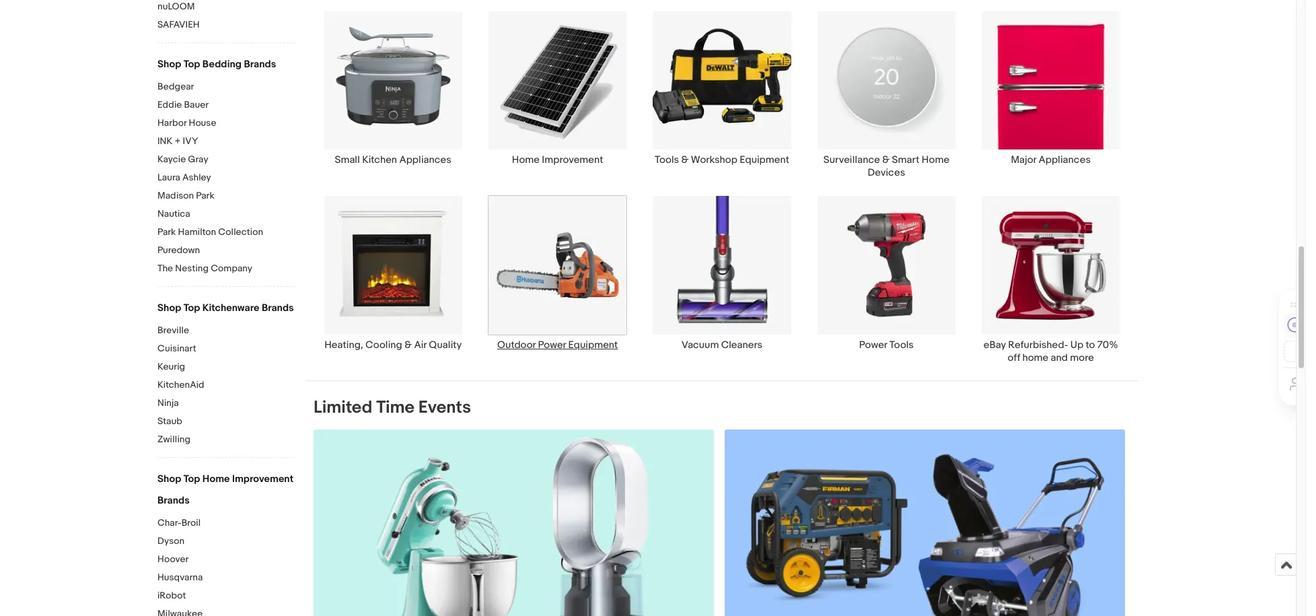 Task type: vqa. For each thing, say whether or not it's contained in the screenshot.
The Nesting Company Link
yes



Task type: locate. For each thing, give the bounding box(es) containing it.
brands
[[244, 58, 276, 71], [262, 302, 294, 314], [158, 494, 190, 507]]

1 horizontal spatial improvement
[[542, 154, 604, 167]]

top for bedding
[[184, 58, 200, 71]]

hoover
[[158, 553, 189, 565]]

appliances
[[400, 154, 452, 167], [1039, 154, 1091, 167]]

madison park link
[[158, 190, 296, 203]]

dyson link
[[158, 535, 296, 548]]

keurig
[[158, 361, 185, 372]]

irobot link
[[158, 590, 296, 603]]

0 vertical spatial shop
[[158, 58, 181, 71]]

1 vertical spatial improvement
[[232, 473, 294, 485]]

top up breville at the left of the page
[[184, 302, 200, 314]]

1 horizontal spatial power
[[860, 338, 888, 351]]

None text field
[[314, 429, 714, 616]]

1 shop from the top
[[158, 58, 181, 71]]

small
[[335, 154, 360, 167]]

kitchenware
[[203, 302, 260, 314]]

top up bedgear
[[184, 58, 200, 71]]

puredown link
[[158, 244, 296, 257]]

nautica link
[[158, 208, 296, 221]]

nautica
[[158, 208, 190, 219]]

breville cuisinart keurig kitchenaid ninja staub zwilling
[[158, 325, 204, 445]]

shop down zwilling
[[158, 473, 181, 485]]

nuloom safavieh
[[158, 1, 200, 30]]

0 vertical spatial tools
[[655, 154, 679, 167]]

3 top from the top
[[184, 473, 200, 485]]

zwilling link
[[158, 434, 296, 446]]

& inside surveillance & smart home devices
[[883, 154, 890, 167]]

top
[[184, 58, 200, 71], [184, 302, 200, 314], [184, 473, 200, 485]]

nuloom link
[[158, 1, 296, 13]]

air
[[414, 338, 427, 351]]

bedgear link
[[158, 81, 296, 94]]

1 vertical spatial park
[[158, 226, 176, 238]]

major
[[1012, 154, 1037, 167]]

dyson
[[158, 535, 185, 547]]

puredown
[[158, 244, 200, 256]]

house
[[189, 117, 216, 129]]

hamilton
[[178, 226, 216, 238]]

improvement inside shop top home improvement brands
[[232, 473, 294, 485]]

refurbished-
[[1009, 338, 1069, 351]]

bauer
[[184, 99, 209, 110]]

bedgear
[[158, 81, 194, 92]]

shop top home improvement brands
[[158, 473, 294, 507]]

tools & workshop equipment link
[[640, 11, 805, 179]]

0 vertical spatial improvement
[[542, 154, 604, 167]]

madison
[[158, 190, 194, 201]]

ink
[[158, 135, 173, 147]]

shop inside shop top home improvement brands
[[158, 473, 181, 485]]

brands inside shop top home improvement brands
[[158, 494, 190, 507]]

park down ashley
[[196, 190, 215, 201]]

& left air
[[405, 338, 412, 351]]

& for surveillance
[[883, 154, 890, 167]]

small kitchen appliances link
[[311, 11, 476, 179]]

1 vertical spatial top
[[184, 302, 200, 314]]

kitchenaid
[[158, 379, 204, 391]]

1 top from the top
[[184, 58, 200, 71]]

brands for shop top kitchenware brands
[[262, 302, 294, 314]]

3 shop from the top
[[158, 473, 181, 485]]

ebay
[[984, 338, 1006, 351]]

2 vertical spatial shop
[[158, 473, 181, 485]]

brands right kitchenware at left
[[262, 302, 294, 314]]

2 horizontal spatial home
[[922, 154, 950, 167]]

& left smart
[[883, 154, 890, 167]]

0 vertical spatial brands
[[244, 58, 276, 71]]

&
[[682, 154, 689, 167], [883, 154, 890, 167], [405, 338, 412, 351]]

0 horizontal spatial improvement
[[232, 473, 294, 485]]

0 vertical spatial top
[[184, 58, 200, 71]]

1 horizontal spatial appliances
[[1039, 154, 1091, 167]]

1 horizontal spatial park
[[196, 190, 215, 201]]

improvement inside home improvement link
[[542, 154, 604, 167]]

nuloom
[[158, 1, 195, 12]]

ink + ivy link
[[158, 135, 296, 148]]

more
[[1071, 351, 1095, 364]]

home inside shop top home improvement brands
[[203, 473, 230, 485]]

1 power from the left
[[538, 338, 566, 351]]

power
[[538, 338, 566, 351], [860, 338, 888, 351]]

ninja link
[[158, 397, 296, 410]]

+
[[175, 135, 181, 147]]

staub link
[[158, 415, 296, 428]]

outdoor power equipment
[[498, 338, 618, 351]]

shop for shop top kitchenware brands
[[158, 302, 181, 314]]

major appliances link
[[969, 11, 1134, 179]]

shop up breville at the left of the page
[[158, 302, 181, 314]]

1 vertical spatial brands
[[262, 302, 294, 314]]

top for home
[[184, 473, 200, 485]]

0 horizontal spatial appliances
[[400, 154, 452, 167]]

park down nautica on the top of the page
[[158, 226, 176, 238]]

ebay refurbished- up to 70% off home and more link
[[969, 196, 1134, 364]]

0 vertical spatial equipment
[[740, 154, 790, 167]]

bedding
[[203, 58, 242, 71]]

outdoor
[[498, 338, 536, 351]]

top inside shop top home improvement brands
[[184, 473, 200, 485]]

brands up char-
[[158, 494, 190, 507]]

ivy
[[183, 135, 198, 147]]

park
[[196, 190, 215, 201], [158, 226, 176, 238]]

heating,
[[325, 338, 363, 351]]

outdoor power equipment link
[[476, 196, 640, 364]]

appliances right major
[[1039, 154, 1091, 167]]

home inside surveillance & smart home devices
[[922, 154, 950, 167]]

ninja
[[158, 397, 179, 409]]

harbor house link
[[158, 117, 296, 130]]

2 power from the left
[[860, 338, 888, 351]]

brands right bedding
[[244, 58, 276, 71]]

0 horizontal spatial equipment
[[569, 338, 618, 351]]

0 horizontal spatial home
[[203, 473, 230, 485]]

tools
[[655, 154, 679, 167], [890, 338, 914, 351]]

home improvement
[[512, 154, 604, 167]]

1 vertical spatial shop
[[158, 302, 181, 314]]

up
[[1071, 338, 1084, 351]]

1 horizontal spatial tools
[[890, 338, 914, 351]]

gray
[[188, 154, 208, 165]]

0 horizontal spatial power
[[538, 338, 566, 351]]

2 vertical spatial top
[[184, 473, 200, 485]]

None text field
[[725, 429, 1126, 616]]

heating, cooling & air quality
[[325, 338, 462, 351]]

appliances right kitchen
[[400, 154, 452, 167]]

top down zwilling
[[184, 473, 200, 485]]

safavieh link
[[158, 19, 296, 32]]

limited
[[314, 397, 373, 418]]

eddie
[[158, 99, 182, 110]]

2 top from the top
[[184, 302, 200, 314]]

shop up bedgear
[[158, 58, 181, 71]]

power tools
[[860, 338, 914, 351]]

keurig link
[[158, 361, 296, 374]]

2 vertical spatial brands
[[158, 494, 190, 507]]

2 shop from the top
[[158, 302, 181, 314]]

& left workshop
[[682, 154, 689, 167]]

zwilling
[[158, 434, 191, 445]]

brands for shop top bedding brands
[[244, 58, 276, 71]]

improvement
[[542, 154, 604, 167], [232, 473, 294, 485]]

1 horizontal spatial &
[[682, 154, 689, 167]]

2 horizontal spatial &
[[883, 154, 890, 167]]



Task type: describe. For each thing, give the bounding box(es) containing it.
top for kitchenware
[[184, 302, 200, 314]]

surveillance
[[824, 154, 881, 167]]

shop for shop top home improvement brands
[[158, 473, 181, 485]]

0 horizontal spatial park
[[158, 226, 176, 238]]

home
[[1023, 351, 1049, 364]]

& for tools
[[682, 154, 689, 167]]

kaycie
[[158, 154, 186, 165]]

0 horizontal spatial tools
[[655, 154, 679, 167]]

collection
[[218, 226, 263, 238]]

1 horizontal spatial equipment
[[740, 154, 790, 167]]

laura
[[158, 172, 180, 183]]

to
[[1086, 338, 1096, 351]]

cuisinart link
[[158, 343, 296, 355]]

kitchenaid link
[[158, 379, 296, 392]]

husqvarna link
[[158, 572, 296, 584]]

the nesting company link
[[158, 263, 296, 275]]

tools & workshop equipment
[[655, 154, 790, 167]]

0 vertical spatial park
[[196, 190, 215, 201]]

1 horizontal spatial home
[[512, 154, 540, 167]]

harbor
[[158, 117, 187, 129]]

nesting
[[175, 263, 209, 274]]

park hamilton collection link
[[158, 226, 296, 239]]

shop top kitchenware brands
[[158, 302, 294, 314]]

laura ashley link
[[158, 172, 296, 184]]

events
[[419, 397, 471, 418]]

1 appliances from the left
[[400, 154, 452, 167]]

broil
[[182, 517, 201, 529]]

home improvement link
[[476, 11, 640, 179]]

char-broil link
[[158, 517, 296, 530]]

char-
[[158, 517, 182, 529]]

the
[[158, 263, 173, 274]]

vacuum cleaners link
[[640, 196, 805, 364]]

vacuum cleaners
[[682, 338, 763, 351]]

quality
[[429, 338, 462, 351]]

surveillance & smart home devices link
[[805, 11, 969, 179]]

and
[[1051, 351, 1068, 364]]

workshop
[[691, 154, 738, 167]]

cooling
[[366, 338, 402, 351]]

breville link
[[158, 325, 296, 337]]

ashley
[[182, 172, 211, 183]]

vacuum
[[682, 338, 719, 351]]

cuisinart
[[158, 343, 196, 354]]

char-broil dyson hoover husqvarna irobot
[[158, 517, 203, 601]]

time
[[376, 397, 415, 418]]

hoover link
[[158, 553, 296, 566]]

1 vertical spatial equipment
[[569, 338, 618, 351]]

off
[[1008, 351, 1021, 364]]

70%
[[1098, 338, 1119, 351]]

heating, cooling & air quality link
[[311, 196, 476, 364]]

1 vertical spatial tools
[[890, 338, 914, 351]]

major appliances
[[1012, 154, 1091, 167]]

safavieh
[[158, 19, 200, 30]]

staub
[[158, 415, 182, 427]]

shop top bedding brands
[[158, 58, 276, 71]]

cleaners
[[722, 338, 763, 351]]

devices
[[868, 167, 906, 179]]

2 appliances from the left
[[1039, 154, 1091, 167]]

ebay refurbished- up to 70% off home and more
[[984, 338, 1119, 364]]

company
[[211, 263, 252, 274]]

power tools link
[[805, 196, 969, 364]]

kaycie gray link
[[158, 154, 296, 166]]

husqvarna
[[158, 572, 203, 583]]

surveillance & smart home devices
[[824, 154, 950, 179]]

irobot
[[158, 590, 186, 601]]

0 horizontal spatial &
[[405, 338, 412, 351]]

smart
[[892, 154, 920, 167]]

kitchen
[[362, 154, 397, 167]]

small kitchen appliances
[[335, 154, 452, 167]]

shop for shop top bedding brands
[[158, 58, 181, 71]]

breville
[[158, 325, 189, 336]]

bedgear eddie bauer harbor house ink + ivy kaycie gray laura ashley madison park nautica park hamilton collection puredown the nesting company
[[158, 81, 263, 274]]



